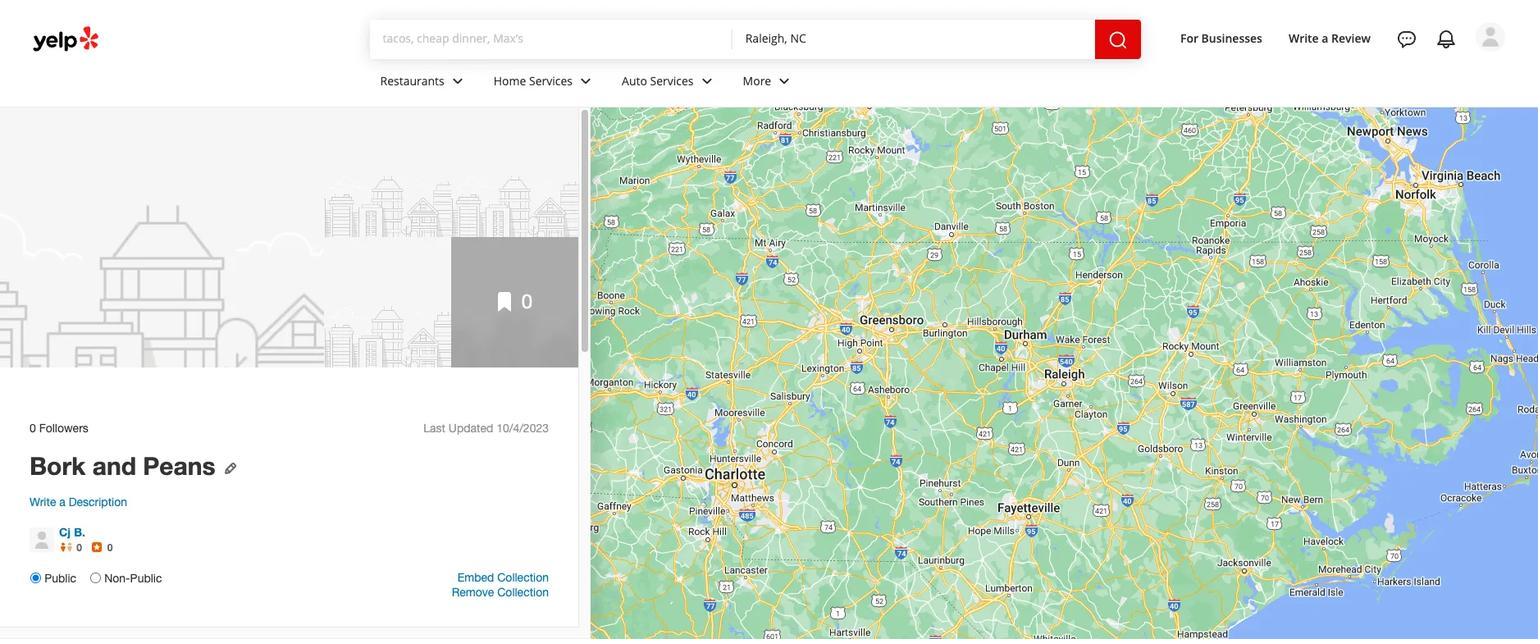 Task type: describe. For each thing, give the bounding box(es) containing it.
bork
[[30, 451, 86, 481]]

10/4/2023
[[497, 422, 549, 435]]

cj b.
[[59, 525, 85, 539]]

a for description
[[59, 496, 66, 509]]

2 collection from the top
[[498, 586, 549, 599]]

write a review
[[1289, 30, 1371, 46]]

peans
[[143, 451, 216, 481]]

24 chevron down v2 image for auto services
[[697, 71, 717, 91]]

address, neighborhood, city, state or zip text field
[[746, 30, 1082, 47]]

search image
[[1109, 30, 1128, 50]]

for businesses link
[[1174, 23, 1270, 53]]

embed collection link
[[458, 571, 549, 584]]

description
[[69, 496, 127, 509]]

more
[[743, 73, 772, 88]]

search image
[[1109, 30, 1128, 50]]

auto services link
[[609, 59, 730, 107]]

notifications image
[[1437, 30, 1457, 49]]

1 collection from the top
[[498, 571, 549, 584]]

2 public from the left
[[130, 572, 162, 585]]

home services link
[[481, 59, 609, 107]]

non-
[[104, 572, 130, 585]]

home
[[494, 73, 526, 88]]

for businesses
[[1181, 30, 1263, 46]]

auto services
[[622, 73, 694, 88]]

followers
[[39, 422, 88, 435]]

map region
[[417, 22, 1539, 639]]

cj b. link
[[59, 525, 85, 539]]

0 vertical spatial cj b. image
[[1476, 22, 1506, 52]]



Task type: vqa. For each thing, say whether or not it's contained in the screenshot.
the Services related to Home Services
yes



Task type: locate. For each thing, give the bounding box(es) containing it.
cj b. image right notifications icon
[[1476, 22, 1506, 52]]

collection
[[498, 571, 549, 584], [498, 586, 549, 599]]

  text field
[[746, 30, 1082, 48]]

1 vertical spatial write
[[30, 496, 56, 509]]

home services
[[494, 73, 573, 88]]

embed
[[458, 571, 494, 584]]

24 chevron down v2 image right more
[[775, 71, 795, 91]]

cj b. image
[[1476, 22, 1506, 52], [30, 528, 54, 552]]

write a description link
[[30, 496, 549, 510]]

24 chevron down v2 image inside 'more' link
[[775, 71, 795, 91]]

24 chevron down v2 image inside the auto services link
[[697, 71, 717, 91]]

24 chevron down v2 image
[[697, 71, 717, 91], [775, 71, 795, 91]]

collection up remove collection link
[[498, 571, 549, 584]]

and
[[92, 451, 136, 481]]

1 horizontal spatial a
[[1322, 30, 1329, 46]]

1 vertical spatial a
[[59, 496, 66, 509]]

1 vertical spatial collection
[[498, 586, 549, 599]]

bork and peans
[[30, 451, 216, 481]]

embed collection remove collection
[[452, 571, 549, 599]]

1 horizontal spatial cj b. image
[[1476, 22, 1506, 52]]

a
[[1322, 30, 1329, 46], [59, 496, 66, 509]]

businesses
[[1202, 30, 1263, 46]]

services right auto
[[650, 73, 694, 88]]

services left 24 chevron down v2 icon
[[529, 73, 573, 88]]

0 followers
[[30, 422, 88, 435]]

for
[[1181, 30, 1199, 46]]

b.
[[74, 525, 85, 539]]

a left review
[[1322, 30, 1329, 46]]

last
[[424, 422, 446, 435]]

remove
[[452, 586, 494, 599]]

2 24 chevron down v2 image from the left
[[775, 71, 795, 91]]

1 horizontal spatial services
[[650, 73, 694, 88]]

1 services from the left
[[529, 73, 573, 88]]

services for home services
[[529, 73, 573, 88]]

0
[[522, 290, 533, 313], [30, 422, 36, 435], [77, 541, 82, 554], [107, 541, 113, 554]]

non-public
[[104, 572, 162, 585]]

services for auto services
[[650, 73, 694, 88]]

write a review link
[[1283, 23, 1378, 53]]

0 horizontal spatial write
[[30, 496, 56, 509]]

cj b. image left cj
[[30, 528, 54, 552]]

write down bork on the bottom of the page
[[30, 496, 56, 509]]

1 horizontal spatial 24 chevron down v2 image
[[775, 71, 795, 91]]

0 horizontal spatial cj b. image
[[30, 528, 54, 552]]

None radio
[[90, 573, 101, 583]]

a up cj
[[59, 496, 66, 509]]

1 24 chevron down v2 image from the left
[[697, 71, 717, 91]]

write for write a review
[[1289, 30, 1319, 46]]

0 vertical spatial write
[[1289, 30, 1319, 46]]

write left review
[[1289, 30, 1319, 46]]

collection down embed collection link
[[498, 586, 549, 599]]

auto
[[622, 73, 647, 88]]

a for review
[[1322, 30, 1329, 46]]

0 horizontal spatial services
[[529, 73, 573, 88]]

0 vertical spatial a
[[1322, 30, 1329, 46]]

24 chevron down v2 image right auto services
[[697, 71, 717, 91]]

0 horizontal spatial public
[[44, 572, 76, 585]]

write
[[1289, 30, 1319, 46], [30, 496, 56, 509]]

services
[[529, 73, 573, 88], [650, 73, 694, 88]]

  text field
[[383, 30, 719, 48]]

1 vertical spatial cj b. image
[[30, 528, 54, 552]]

None radio
[[30, 573, 41, 583]]

1 horizontal spatial public
[[130, 572, 162, 585]]

0 vertical spatial collection
[[498, 571, 549, 584]]

write for write a description
[[30, 496, 56, 509]]

updated
[[449, 422, 493, 435]]

last updated 10/4/2023
[[424, 422, 549, 435]]

review
[[1332, 30, 1371, 46]]

1 public from the left
[[44, 572, 76, 585]]

cj
[[59, 525, 71, 539]]

0 horizontal spatial a
[[59, 496, 66, 509]]

2 services from the left
[[650, 73, 694, 88]]

0 horizontal spatial 24 chevron down v2 image
[[697, 71, 717, 91]]

more link
[[730, 59, 808, 107]]

messages image
[[1398, 30, 1417, 49], [1398, 30, 1417, 49]]

tacos, cheap dinner, Max's text field
[[383, 30, 719, 47]]

notifications image
[[1437, 30, 1457, 49]]

24 chevron down v2 image
[[576, 71, 596, 91]]

remove collection link
[[452, 586, 549, 599]]

public
[[44, 572, 76, 585], [130, 572, 162, 585]]

1 horizontal spatial write
[[1289, 30, 1319, 46]]

24 chevron down v2 image for more
[[775, 71, 795, 91]]

write a description
[[30, 496, 127, 509]]

None search field
[[370, 20, 1161, 59]]



